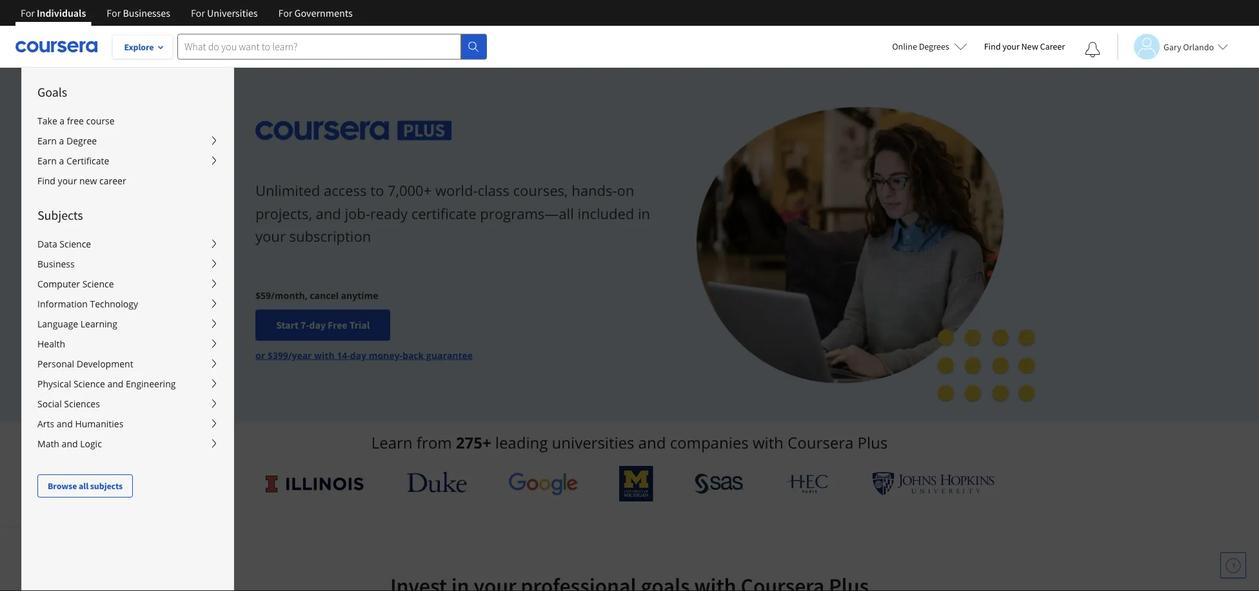 Task type: vqa. For each thing, say whether or not it's contained in the screenshot.
(4.7 stars) element
no



Task type: describe. For each thing, give the bounding box(es) containing it.
health button
[[22, 334, 234, 354]]

companies
[[670, 433, 749, 454]]

take
[[37, 115, 57, 127]]

a for certificate
[[59, 155, 64, 167]]

certificate
[[66, 155, 109, 167]]

hands-
[[572, 181, 617, 201]]

find for find your new career
[[985, 41, 1001, 52]]

social
[[37, 398, 62, 411]]

your for new
[[58, 175, 77, 187]]

banner navigation
[[10, 0, 363, 26]]

learning
[[81, 318, 117, 330]]

14-
[[337, 349, 350, 362]]

information
[[37, 298, 88, 310]]

unlimited
[[256, 181, 320, 201]]

explore button
[[113, 36, 172, 59]]

hec paris image
[[786, 471, 831, 498]]

all
[[79, 481, 88, 493]]

gary
[[1164, 41, 1182, 53]]

guarantee
[[427, 349, 473, 362]]

or
[[256, 349, 265, 362]]

find your new career link
[[22, 171, 234, 191]]

earn a certificate
[[37, 155, 109, 167]]

business button
[[22, 254, 234, 274]]

7-
[[301, 319, 309, 332]]

/year
[[288, 349, 312, 362]]

engineering
[[126, 378, 176, 391]]

technology
[[90, 298, 138, 310]]

sas image
[[695, 474, 745, 495]]

humanities
[[75, 418, 123, 431]]

and inside 'popup button'
[[57, 418, 73, 431]]

money-
[[369, 349, 403, 362]]

plus
[[858, 433, 888, 454]]

johns hopkins university image
[[873, 472, 995, 496]]

a for free
[[60, 115, 65, 127]]

/month,
[[271, 289, 308, 302]]

online degrees button
[[883, 32, 978, 61]]

1 vertical spatial day
[[350, 349, 367, 362]]

math
[[37, 438, 59, 451]]

programs—all
[[480, 204, 574, 223]]

goals
[[37, 84, 67, 100]]

social sciences
[[37, 398, 100, 411]]

included
[[578, 204, 635, 223]]

orlando
[[1184, 41, 1215, 53]]

subjects
[[90, 481, 123, 493]]

gary orlando button
[[1118, 34, 1229, 60]]

browse all subjects
[[48, 481, 123, 493]]

computer
[[37, 278, 80, 290]]

and inside the unlimited access to 7,000+ world-class courses, hands-on projects, and job-ready certificate programs—all included in your subscription
[[316, 204, 341, 223]]

for for businesses
[[107, 6, 121, 19]]

course
[[86, 115, 115, 127]]

for governments
[[279, 6, 353, 19]]

physical science and engineering button
[[22, 374, 234, 394]]

courses,
[[513, 181, 568, 201]]

arts and humanities button
[[22, 414, 234, 434]]

computer science
[[37, 278, 114, 290]]

science for data
[[60, 238, 91, 250]]

language learning button
[[22, 314, 234, 334]]

day inside button
[[309, 319, 326, 332]]

language
[[37, 318, 78, 330]]

businesses
[[123, 6, 170, 19]]

science for computer
[[82, 278, 114, 290]]

explore menu element
[[22, 68, 234, 498]]

for for governments
[[279, 6, 293, 19]]

degrees
[[920, 41, 950, 52]]

coursera image
[[15, 36, 97, 57]]

online
[[893, 41, 918, 52]]

language learning
[[37, 318, 117, 330]]

find your new career
[[985, 41, 1066, 52]]

personal development
[[37, 358, 133, 371]]

0 vertical spatial with
[[314, 349, 335, 362]]

start
[[276, 319, 299, 332]]

find for find your new career
[[37, 175, 55, 187]]

group containing goals
[[21, 67, 840, 592]]

world-
[[436, 181, 478, 201]]

from
[[417, 433, 452, 454]]

career
[[1041, 41, 1066, 52]]

computer science button
[[22, 274, 234, 294]]

start 7-day free trial
[[276, 319, 370, 332]]

data science button
[[22, 234, 234, 254]]

subscription
[[290, 227, 371, 246]]

anytime
[[341, 289, 379, 302]]

new
[[79, 175, 97, 187]]

personal development button
[[22, 354, 234, 374]]

business
[[37, 258, 75, 270]]

governments
[[295, 6, 353, 19]]

certificate
[[412, 204, 477, 223]]

unlimited access to 7,000+ world-class courses, hands-on projects, and job-ready certificate programs—all included in your subscription
[[256, 181, 651, 246]]



Task type: locate. For each thing, give the bounding box(es) containing it.
gary orlando
[[1164, 41, 1215, 53]]

for left individuals
[[21, 6, 35, 19]]

275+
[[456, 433, 492, 454]]

for for universities
[[191, 6, 205, 19]]

with left 14-
[[314, 349, 335, 362]]

find
[[985, 41, 1001, 52], [37, 175, 55, 187]]

science for physical
[[74, 378, 105, 391]]

explore
[[124, 41, 154, 53]]

$59 /month, cancel anytime
[[256, 289, 379, 302]]

your left new
[[1003, 41, 1020, 52]]

earn inside "earn a degree" popup button
[[37, 135, 57, 147]]

for left businesses
[[107, 6, 121, 19]]

earn for earn a certificate
[[37, 155, 57, 167]]

health
[[37, 338, 65, 350]]

information technology button
[[22, 294, 234, 314]]

0 vertical spatial your
[[1003, 41, 1020, 52]]

earn down earn a degree
[[37, 155, 57, 167]]

1 vertical spatial earn
[[37, 155, 57, 167]]

1 vertical spatial find
[[37, 175, 55, 187]]

1 for from the left
[[21, 6, 35, 19]]

on
[[617, 181, 635, 201]]

3 for from the left
[[191, 6, 205, 19]]

menu item
[[233, 67, 840, 592]]

0 horizontal spatial find
[[37, 175, 55, 187]]

coursera
[[788, 433, 854, 454]]

2 vertical spatial science
[[74, 378, 105, 391]]

learn from 275+ leading universities and companies with coursera plus
[[372, 433, 888, 454]]

group
[[21, 67, 840, 592]]

development
[[77, 358, 133, 371]]

your for new
[[1003, 41, 1020, 52]]

$59
[[256, 289, 271, 302]]

for left governments
[[279, 6, 293, 19]]

earn a degree
[[37, 135, 97, 147]]

and right arts
[[57, 418, 73, 431]]

personal
[[37, 358, 74, 371]]

find left new
[[985, 41, 1001, 52]]

1 vertical spatial your
[[58, 175, 77, 187]]

and up "university of michigan" image
[[639, 433, 666, 454]]

university of illinois at urbana-champaign image
[[265, 474, 366, 495]]

science up information technology
[[82, 278, 114, 290]]

2 vertical spatial your
[[256, 227, 286, 246]]

for individuals
[[21, 6, 86, 19]]

1 horizontal spatial day
[[350, 349, 367, 362]]

logic
[[80, 438, 102, 451]]

sciences
[[64, 398, 100, 411]]

1 horizontal spatial find
[[985, 41, 1001, 52]]

None search field
[[178, 34, 487, 60]]

2 vertical spatial a
[[59, 155, 64, 167]]

1 horizontal spatial with
[[753, 433, 784, 454]]

earn down take
[[37, 135, 57, 147]]

and left logic
[[62, 438, 78, 451]]

university of michigan image
[[620, 467, 654, 502]]

browse all subjects button
[[37, 475, 133, 498]]

leading
[[496, 433, 548, 454]]

0 vertical spatial science
[[60, 238, 91, 250]]

earn
[[37, 135, 57, 147], [37, 155, 57, 167]]

in
[[638, 204, 651, 223]]

free
[[328, 319, 348, 332]]

What do you want to learn? text field
[[178, 34, 462, 60]]

earn inside earn a certificate dropdown button
[[37, 155, 57, 167]]

for
[[21, 6, 35, 19], [107, 6, 121, 19], [191, 6, 205, 19], [279, 6, 293, 19]]

1 vertical spatial with
[[753, 433, 784, 454]]

arts
[[37, 418, 54, 431]]

day left money- at the left
[[350, 349, 367, 362]]

1 earn from the top
[[37, 135, 57, 147]]

free
[[67, 115, 84, 127]]

a down earn a degree
[[59, 155, 64, 167]]

your left the new
[[58, 175, 77, 187]]

your
[[1003, 41, 1020, 52], [58, 175, 77, 187], [256, 227, 286, 246]]

0 horizontal spatial your
[[58, 175, 77, 187]]

universities
[[207, 6, 258, 19]]

earn a certificate button
[[22, 151, 234, 171]]

find down earn a certificate
[[37, 175, 55, 187]]

math and logic
[[37, 438, 102, 451]]

a inside dropdown button
[[59, 155, 64, 167]]

to
[[371, 181, 384, 201]]

a left 'degree'
[[59, 135, 64, 147]]

science inside popup button
[[82, 278, 114, 290]]

universities
[[552, 433, 635, 454]]

0 vertical spatial a
[[60, 115, 65, 127]]

ready
[[370, 204, 408, 223]]

7,000+
[[388, 181, 432, 201]]

2 horizontal spatial your
[[1003, 41, 1020, 52]]

google image
[[509, 472, 578, 496]]

a inside popup button
[[59, 135, 64, 147]]

a
[[60, 115, 65, 127], [59, 135, 64, 147], [59, 155, 64, 167]]

find your new career link
[[978, 39, 1072, 55]]

0 vertical spatial earn
[[37, 135, 57, 147]]

projects,
[[256, 204, 312, 223]]

math and logic button
[[22, 434, 234, 454]]

for left universities
[[191, 6, 205, 19]]

learn
[[372, 433, 413, 454]]

earn a degree button
[[22, 131, 234, 151]]

1 vertical spatial a
[[59, 135, 64, 147]]

physical science and engineering
[[37, 378, 176, 391]]

a left free
[[60, 115, 65, 127]]

0 horizontal spatial with
[[314, 349, 335, 362]]

1 vertical spatial science
[[82, 278, 114, 290]]

2 for from the left
[[107, 6, 121, 19]]

2 earn from the top
[[37, 155, 57, 167]]

find your new career
[[37, 175, 126, 187]]

day left 'free'
[[309, 319, 326, 332]]

take a free course
[[37, 115, 115, 127]]

science down personal development at left
[[74, 378, 105, 391]]

social sciences button
[[22, 394, 234, 414]]

earn for earn a degree
[[37, 135, 57, 147]]

arts and humanities
[[37, 418, 123, 431]]

science up business
[[60, 238, 91, 250]]

duke university image
[[407, 472, 467, 493]]

find inside explore menu element
[[37, 175, 55, 187]]

your down the projects,
[[256, 227, 286, 246]]

4 for from the left
[[279, 6, 293, 19]]

data
[[37, 238, 57, 250]]

take a free course link
[[22, 111, 234, 131]]

help center image
[[1226, 558, 1242, 574]]

trial
[[350, 319, 370, 332]]

browse
[[48, 481, 77, 493]]

1 horizontal spatial your
[[256, 227, 286, 246]]

with
[[314, 349, 335, 362], [753, 433, 784, 454]]

0 horizontal spatial day
[[309, 319, 326, 332]]

online degrees
[[893, 41, 950, 52]]

show notifications image
[[1086, 42, 1101, 57]]

and down development
[[107, 378, 124, 391]]

and up subscription
[[316, 204, 341, 223]]

for businesses
[[107, 6, 170, 19]]

subjects
[[37, 208, 83, 224]]

0 vertical spatial day
[[309, 319, 326, 332]]

or $399 /year with 14-day money-back guarantee
[[256, 349, 473, 362]]

coursera plus image
[[256, 121, 452, 141]]

a for degree
[[59, 135, 64, 147]]

0 vertical spatial find
[[985, 41, 1001, 52]]

access
[[324, 181, 367, 201]]

day
[[309, 319, 326, 332], [350, 349, 367, 362]]

new
[[1022, 41, 1039, 52]]

information technology
[[37, 298, 138, 310]]

degree
[[66, 135, 97, 147]]

with left coursera
[[753, 433, 784, 454]]

your inside explore menu element
[[58, 175, 77, 187]]

your inside the unlimited access to 7,000+ world-class courses, hands-on projects, and job-ready certificate programs—all included in your subscription
[[256, 227, 286, 246]]

for for individuals
[[21, 6, 35, 19]]



